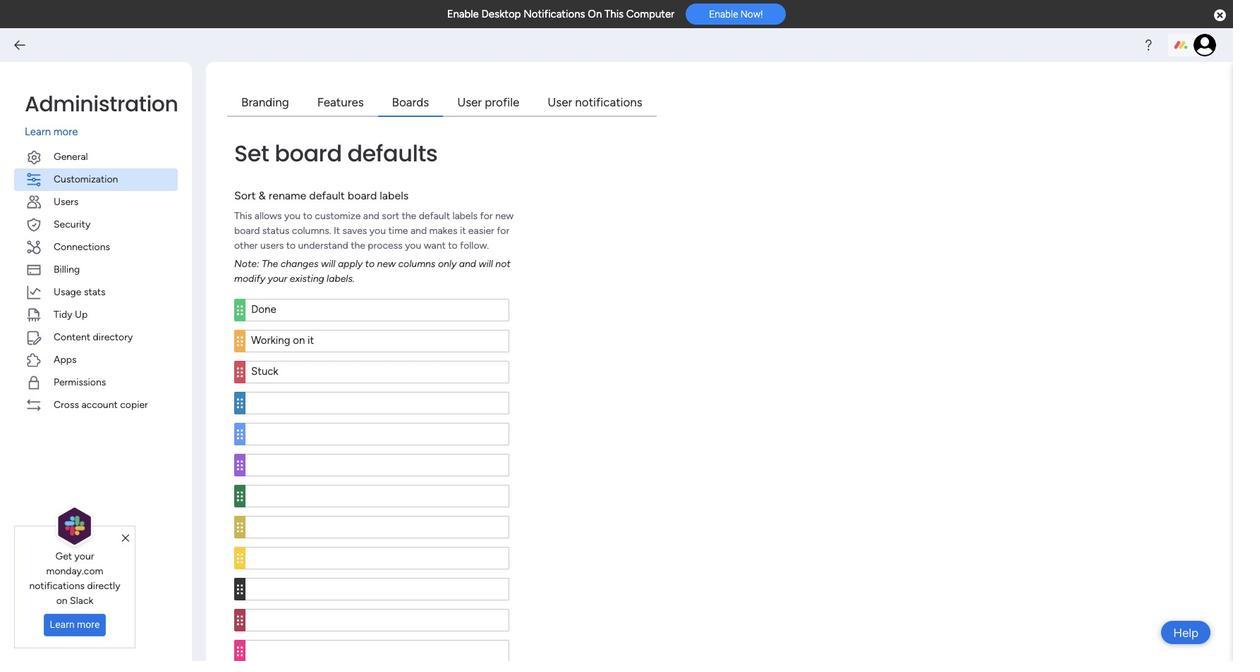 Task type: describe. For each thing, give the bounding box(es) containing it.
only
[[438, 258, 457, 270]]

this allows you to customize and sort the default labels for new board status columns. it saves you time and makes it easier for other users to understand the process you want to follow. note: the changes will apply to new columns only and will not modify your existing labels.
[[234, 210, 514, 285]]

content
[[54, 331, 90, 343]]

2 vertical spatial and
[[459, 258, 476, 270]]

user profile
[[457, 95, 519, 109]]

1 vertical spatial new
[[377, 258, 396, 270]]

directory
[[93, 331, 133, 343]]

0 vertical spatial the
[[402, 210, 416, 222]]

copier
[[120, 399, 148, 411]]

to up columns. in the left of the page
[[303, 210, 312, 222]]

boards link
[[378, 90, 443, 117]]

enable now!
[[709, 9, 763, 20]]

help
[[1173, 626, 1199, 640]]

time
[[388, 225, 408, 237]]

monday.com
[[46, 566, 103, 578]]

dapulse close image
[[1214, 8, 1226, 23]]

help image
[[1142, 38, 1156, 52]]

process
[[368, 240, 403, 252]]

tidy
[[54, 309, 72, 321]]

directly
[[87, 581, 120, 593]]

default inside this allows you to customize and sort the default labels for new board status columns. it saves you time and makes it easier for other users to understand the process you want to follow. note: the changes will apply to new columns only and will not modify your existing labels.
[[419, 210, 450, 222]]

security
[[54, 218, 90, 230]]

it
[[460, 225, 466, 237]]

cross
[[54, 399, 79, 411]]

0 vertical spatial labels
[[380, 189, 409, 202]]

labels inside this allows you to customize and sort the default labels for new board status columns. it saves you time and makes it easier for other users to understand the process you want to follow. note: the changes will apply to new columns only and will not modify your existing labels.
[[453, 210, 478, 222]]

other
[[234, 240, 258, 252]]

boards
[[392, 95, 429, 109]]

administration learn more
[[25, 89, 178, 138]]

learn inside administration learn more
[[25, 126, 51, 138]]

content directory
[[54, 331, 133, 343]]

learn more
[[50, 620, 100, 631]]

enable desktop notifications on this computer
[[447, 8, 675, 20]]

not
[[496, 258, 511, 270]]

to right apply
[[365, 258, 375, 270]]

billing
[[54, 264, 80, 276]]

0 vertical spatial notifications
[[575, 95, 643, 109]]

notifications
[[524, 8, 585, 20]]

status
[[262, 225, 290, 237]]

defaults
[[347, 137, 438, 169]]

get your monday.com notifications directly on slack
[[29, 551, 120, 607]]

stats
[[84, 286, 106, 298]]

enable for enable now!
[[709, 9, 738, 20]]

usage stats
[[54, 286, 106, 298]]

columns
[[398, 258, 436, 270]]

2 vertical spatial you
[[405, 240, 421, 252]]

labels.
[[327, 273, 355, 285]]

tidy up
[[54, 309, 88, 321]]

user notifications
[[548, 95, 643, 109]]

on
[[588, 8, 602, 20]]

0 horizontal spatial the
[[351, 240, 365, 252]]

rename
[[269, 189, 306, 202]]

user profile link
[[443, 90, 534, 117]]

to down makes
[[448, 240, 458, 252]]

up
[[75, 309, 88, 321]]

enable for enable desktop notifications on this computer
[[447, 8, 479, 20]]

desktop
[[482, 8, 521, 20]]

0 vertical spatial this
[[605, 8, 624, 20]]

set board defaults
[[234, 137, 438, 169]]

cross account copier
[[54, 399, 148, 411]]

your inside get your monday.com notifications directly on slack
[[74, 551, 94, 563]]

features link
[[303, 90, 378, 117]]

account
[[81, 399, 118, 411]]

it
[[334, 225, 340, 237]]

administration
[[25, 89, 178, 119]]

1 vertical spatial you
[[370, 225, 386, 237]]

2 will from the left
[[479, 258, 493, 270]]



Task type: locate. For each thing, give the bounding box(es) containing it.
help button
[[1161, 622, 1211, 645]]

board up other
[[234, 225, 260, 237]]

for right easier
[[497, 225, 510, 237]]

0 horizontal spatial notifications
[[29, 581, 85, 593]]

general
[[54, 151, 88, 163]]

this inside this allows you to customize and sort the default labels for new board status columns. it saves you time and makes it easier for other users to understand the process you want to follow. note: the changes will apply to new columns only and will not modify your existing labels.
[[234, 210, 252, 222]]

default up makes
[[419, 210, 450, 222]]

user left profile at the top
[[457, 95, 482, 109]]

and left sort
[[363, 210, 380, 222]]

learn inside button
[[50, 620, 75, 631]]

computer
[[626, 8, 675, 20]]

columns.
[[292, 225, 331, 237]]

0 horizontal spatial for
[[480, 210, 493, 222]]

enable
[[447, 8, 479, 20], [709, 9, 738, 20]]

0 horizontal spatial will
[[321, 258, 335, 270]]

labels
[[380, 189, 409, 202], [453, 210, 478, 222]]

1 horizontal spatial you
[[370, 225, 386, 237]]

sort
[[234, 189, 256, 202]]

permissions
[[54, 376, 106, 388]]

usage
[[54, 286, 81, 298]]

1 vertical spatial learn
[[50, 620, 75, 631]]

kendall parks image
[[1194, 34, 1216, 56]]

this
[[605, 8, 624, 20], [234, 210, 252, 222]]

2 horizontal spatial board
[[348, 189, 377, 202]]

user right profile at the top
[[548, 95, 572, 109]]

1 vertical spatial and
[[411, 225, 427, 237]]

0 horizontal spatial new
[[377, 258, 396, 270]]

0 horizontal spatial default
[[309, 189, 345, 202]]

profile
[[485, 95, 519, 109]]

board inside this allows you to customize and sort the default labels for new board status columns. it saves you time and makes it easier for other users to understand the process you want to follow. note: the changes will apply to new columns only and will not modify your existing labels.
[[234, 225, 260, 237]]

to
[[303, 210, 312, 222], [286, 240, 296, 252], [448, 240, 458, 252], [365, 258, 375, 270]]

this down sort
[[234, 210, 252, 222]]

the
[[262, 258, 278, 270]]

understand
[[298, 240, 348, 252]]

&
[[259, 189, 266, 202]]

connections
[[54, 241, 110, 253]]

1 horizontal spatial for
[[497, 225, 510, 237]]

user for user notifications
[[548, 95, 572, 109]]

users
[[260, 240, 284, 252]]

saves
[[343, 225, 367, 237]]

apply
[[338, 258, 363, 270]]

0 vertical spatial new
[[495, 210, 514, 222]]

this right on
[[605, 8, 624, 20]]

default up customize
[[309, 189, 345, 202]]

more
[[53, 126, 78, 138], [77, 620, 100, 631]]

get
[[55, 551, 72, 563]]

enable now! button
[[686, 4, 786, 25]]

will left not at left top
[[479, 258, 493, 270]]

enable left now!
[[709, 9, 738, 20]]

0 horizontal spatial your
[[74, 551, 94, 563]]

branding
[[241, 95, 289, 109]]

existing
[[290, 273, 324, 285]]

board up customize
[[348, 189, 377, 202]]

board up sort & rename default board labels on the left top of the page
[[275, 137, 342, 169]]

branding link
[[227, 90, 303, 117]]

your up monday.com at the left bottom of the page
[[74, 551, 94, 563]]

set
[[234, 137, 269, 169]]

makes
[[429, 225, 457, 237]]

0 vertical spatial your
[[268, 273, 287, 285]]

new down process
[[377, 258, 396, 270]]

easier
[[468, 225, 494, 237]]

2 horizontal spatial and
[[459, 258, 476, 270]]

1 user from the left
[[457, 95, 482, 109]]

and down follow.
[[459, 258, 476, 270]]

modify
[[234, 273, 265, 285]]

apps
[[54, 354, 77, 366]]

0 vertical spatial default
[[309, 189, 345, 202]]

user
[[457, 95, 482, 109], [548, 95, 572, 109]]

1 horizontal spatial default
[[419, 210, 450, 222]]

sort & rename default board labels
[[234, 189, 409, 202]]

1 horizontal spatial and
[[411, 225, 427, 237]]

1 horizontal spatial the
[[402, 210, 416, 222]]

customize
[[315, 210, 361, 222]]

1 horizontal spatial this
[[605, 8, 624, 20]]

1 horizontal spatial user
[[548, 95, 572, 109]]

to right users
[[286, 240, 296, 252]]

users
[[54, 196, 79, 208]]

1 horizontal spatial notifications
[[575, 95, 643, 109]]

1 vertical spatial for
[[497, 225, 510, 237]]

you up process
[[370, 225, 386, 237]]

learn down 'administration' on the left top of the page
[[25, 126, 51, 138]]

user notifications link
[[534, 90, 657, 117]]

sort
[[382, 210, 399, 222]]

more inside administration learn more
[[53, 126, 78, 138]]

1 horizontal spatial will
[[479, 258, 493, 270]]

on
[[56, 595, 67, 607]]

want
[[424, 240, 446, 252]]

0 vertical spatial and
[[363, 210, 380, 222]]

enable inside button
[[709, 9, 738, 20]]

your inside this allows you to customize and sort the default labels for new board status columns. it saves you time and makes it easier for other users to understand the process you want to follow. note: the changes will apply to new columns only and will not modify your existing labels.
[[268, 273, 287, 285]]

dapulse x slim image
[[122, 533, 129, 545]]

1 horizontal spatial enable
[[709, 9, 738, 20]]

you down rename
[[284, 210, 301, 222]]

your
[[268, 273, 287, 285], [74, 551, 94, 563]]

note:
[[234, 258, 259, 270]]

2 horizontal spatial you
[[405, 240, 421, 252]]

and
[[363, 210, 380, 222], [411, 225, 427, 237], [459, 258, 476, 270]]

learn more button
[[43, 614, 106, 637]]

user for user profile
[[457, 95, 482, 109]]

customization
[[54, 173, 118, 185]]

labels up sort
[[380, 189, 409, 202]]

drag anchor 3 image
[[234, 640, 246, 662]]

0 horizontal spatial board
[[234, 225, 260, 237]]

and right time
[[411, 225, 427, 237]]

notifications inside get your monday.com notifications directly on slack
[[29, 581, 85, 593]]

None text field
[[246, 330, 509, 352], [246, 392, 509, 414], [246, 454, 509, 477], [246, 516, 509, 539], [246, 547, 509, 570], [246, 578, 509, 601], [246, 330, 509, 352], [246, 392, 509, 414], [246, 454, 509, 477], [246, 516, 509, 539], [246, 547, 509, 570], [246, 578, 509, 601]]

you up columns
[[405, 240, 421, 252]]

1 horizontal spatial your
[[268, 273, 287, 285]]

0 horizontal spatial this
[[234, 210, 252, 222]]

back to workspace image
[[13, 38, 27, 52]]

features
[[317, 95, 364, 109]]

1 horizontal spatial labels
[[453, 210, 478, 222]]

default
[[309, 189, 345, 202], [419, 210, 450, 222]]

0 vertical spatial for
[[480, 210, 493, 222]]

new up not at left top
[[495, 210, 514, 222]]

0 vertical spatial more
[[53, 126, 78, 138]]

1 horizontal spatial board
[[275, 137, 342, 169]]

you
[[284, 210, 301, 222], [370, 225, 386, 237], [405, 240, 421, 252]]

more down slack
[[77, 620, 100, 631]]

labels up "it"
[[453, 210, 478, 222]]

follow.
[[460, 240, 489, 252]]

0 horizontal spatial you
[[284, 210, 301, 222]]

1 vertical spatial this
[[234, 210, 252, 222]]

learn more link
[[25, 124, 178, 140]]

1 vertical spatial your
[[74, 551, 94, 563]]

1 will from the left
[[321, 258, 335, 270]]

0 vertical spatial learn
[[25, 126, 51, 138]]

2 vertical spatial board
[[234, 225, 260, 237]]

1 vertical spatial board
[[348, 189, 377, 202]]

None text field
[[246, 299, 509, 321], [246, 361, 509, 383], [246, 423, 509, 446], [246, 485, 509, 508], [246, 609, 509, 632], [246, 640, 509, 662], [246, 299, 509, 321], [246, 361, 509, 383], [246, 423, 509, 446], [246, 485, 509, 508], [246, 609, 509, 632], [246, 640, 509, 662]]

for up easier
[[480, 210, 493, 222]]

1 vertical spatial notifications
[[29, 581, 85, 593]]

the down saves
[[351, 240, 365, 252]]

0 horizontal spatial enable
[[447, 8, 479, 20]]

learn
[[25, 126, 51, 138], [50, 620, 75, 631]]

now!
[[741, 9, 763, 20]]

your down the on the top left
[[268, 273, 287, 285]]

new
[[495, 210, 514, 222], [377, 258, 396, 270]]

1 vertical spatial the
[[351, 240, 365, 252]]

1 horizontal spatial new
[[495, 210, 514, 222]]

slack
[[70, 595, 93, 607]]

1 vertical spatial more
[[77, 620, 100, 631]]

1 vertical spatial default
[[419, 210, 450, 222]]

enable left 'desktop'
[[447, 8, 479, 20]]

notifications
[[575, 95, 643, 109], [29, 581, 85, 593]]

more inside button
[[77, 620, 100, 631]]

1 vertical spatial labels
[[453, 210, 478, 222]]

more up "general"
[[53, 126, 78, 138]]

0 horizontal spatial labels
[[380, 189, 409, 202]]

for
[[480, 210, 493, 222], [497, 225, 510, 237]]

0 vertical spatial you
[[284, 210, 301, 222]]

changes
[[281, 258, 319, 270]]

0 vertical spatial board
[[275, 137, 342, 169]]

will down understand
[[321, 258, 335, 270]]

2 user from the left
[[548, 95, 572, 109]]

0 horizontal spatial and
[[363, 210, 380, 222]]

0 horizontal spatial user
[[457, 95, 482, 109]]

will
[[321, 258, 335, 270], [479, 258, 493, 270]]

the up time
[[402, 210, 416, 222]]

allows
[[255, 210, 282, 222]]

board
[[275, 137, 342, 169], [348, 189, 377, 202], [234, 225, 260, 237]]

learn down on at the bottom of the page
[[50, 620, 75, 631]]



Task type: vqa. For each thing, say whether or not it's contained in the screenshot.
it
yes



